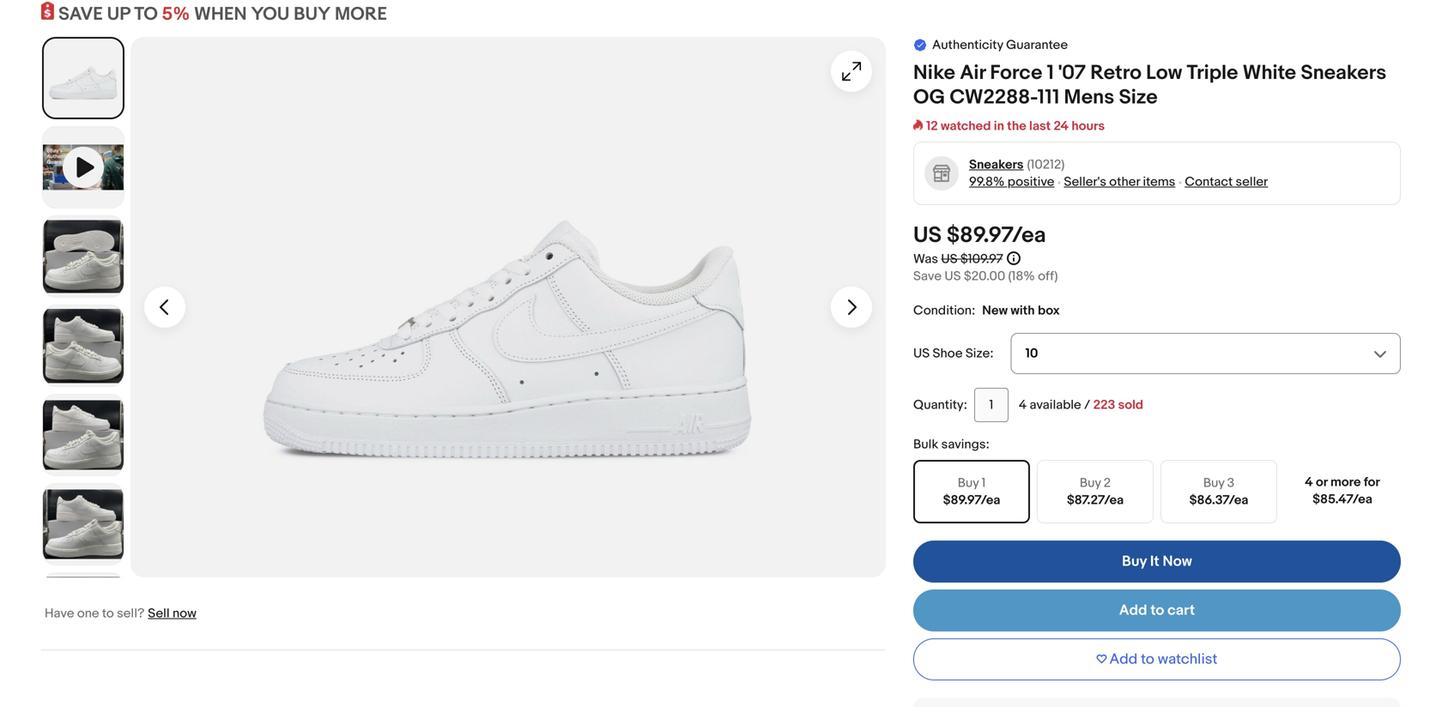 Task type: locate. For each thing, give the bounding box(es) containing it.
1 vertical spatial 1
[[982, 476, 986, 491]]

us down was us $109.97 on the top of the page
[[945, 269, 961, 284]]

to left cart
[[1151, 602, 1165, 620]]

1 inside nike air force 1 '07 retro low triple white sneakers og cw2288-111 mens size
[[1047, 61, 1054, 86]]

0 vertical spatial add
[[1120, 602, 1148, 620]]

0 vertical spatial $89.97/ea
[[947, 223, 1047, 249]]

$20.00
[[964, 269, 1006, 284]]

buy
[[958, 476, 979, 491], [1080, 476, 1101, 491], [1204, 476, 1225, 491], [1123, 553, 1147, 571]]

(10212)
[[1028, 157, 1065, 173]]

seller's other items link
[[1064, 174, 1176, 190]]

99.8%
[[970, 174, 1005, 190]]

12 watched in the last 24 hours
[[927, 119, 1105, 134]]

shoe
[[933, 346, 963, 362]]

1 vertical spatial 4
[[1305, 475, 1314, 490]]

$89.97/ea
[[947, 223, 1047, 249], [944, 493, 1001, 509]]

nike air force 1 '07 retro low triple white sneakers og cw2288-111 mens size
[[914, 61, 1387, 110]]

sneakers inside nike air force 1 '07 retro low triple white sneakers og cw2288-111 mens size
[[1301, 61, 1387, 86]]

to inside add to watchlist button
[[1141, 651, 1155, 669]]

buy inside buy 3 $86.37/ea
[[1204, 476, 1225, 491]]

buy left 2
[[1080, 476, 1101, 491]]

us up was
[[914, 223, 942, 249]]

picture 1 of 7 image
[[44, 39, 123, 118]]

with
[[1011, 303, 1035, 319]]

1 horizontal spatial sneakers
[[1301, 61, 1387, 86]]

buy left 3 in the bottom of the page
[[1204, 476, 1225, 491]]

12
[[927, 119, 938, 134]]

it
[[1151, 553, 1160, 571]]

to for add to watchlist
[[1141, 651, 1155, 669]]

$109.97
[[961, 252, 1003, 267]]

add
[[1120, 602, 1148, 620], [1110, 651, 1138, 669]]

4 left or
[[1305, 475, 1314, 490]]

buy for 1
[[958, 476, 979, 491]]

1 horizontal spatial 4
[[1305, 475, 1314, 490]]

$89.97/ea up $109.97
[[947, 223, 1047, 249]]

picture 2 of 7 image
[[43, 216, 124, 297]]

0 horizontal spatial 4
[[1019, 398, 1027, 413]]

0 vertical spatial 4
[[1019, 398, 1027, 413]]

seller's
[[1064, 174, 1107, 190]]

1 inside buy 1 $89.97/ea
[[982, 476, 986, 491]]

low
[[1147, 61, 1183, 86]]

white
[[1243, 61, 1297, 86]]

in
[[994, 119, 1005, 134]]

0 vertical spatial size
[[1119, 86, 1158, 110]]

hours
[[1072, 119, 1105, 134]]

4 available / 223 sold
[[1019, 398, 1144, 413]]

save
[[914, 269, 942, 284]]

us left shoe
[[914, 346, 930, 362]]

1 vertical spatial add
[[1110, 651, 1138, 669]]

buy down savings: on the bottom right of page
[[958, 476, 979, 491]]

to for add to cart
[[1151, 602, 1165, 620]]

authenticity guarantee
[[933, 37, 1068, 53]]

5%
[[162, 3, 190, 25]]

watchlist
[[1158, 651, 1218, 669]]

add inside button
[[1110, 651, 1138, 669]]

nike
[[914, 61, 956, 86]]

was us $109.97
[[914, 252, 1003, 267]]

save up to 5% when you buy more
[[58, 3, 387, 25]]

contact seller
[[1185, 174, 1269, 190]]

sold
[[1119, 398, 1144, 413]]

triple
[[1187, 61, 1239, 86]]

1
[[1047, 61, 1054, 86], [982, 476, 986, 491]]

us
[[914, 223, 942, 249], [942, 252, 958, 267], [945, 269, 961, 284], [914, 346, 930, 362]]

4 for 4 available / 223 sold
[[1019, 398, 1027, 413]]

buy left it
[[1123, 553, 1147, 571]]

1 horizontal spatial 1
[[1047, 61, 1054, 86]]

0 vertical spatial sneakers
[[1301, 61, 1387, 86]]

buy for 3
[[1204, 476, 1225, 491]]

to right one
[[102, 606, 114, 622]]

guarantee
[[1007, 37, 1068, 53]]

1 horizontal spatial size
[[1119, 86, 1158, 110]]

force
[[991, 61, 1043, 86]]

buy 1 $89.97/ea
[[944, 476, 1001, 509]]

sneakers link
[[970, 156, 1024, 174]]

to
[[1151, 602, 1165, 620], [102, 606, 114, 622], [1141, 651, 1155, 669]]

0 horizontal spatial 1
[[982, 476, 986, 491]]

size right shoe
[[966, 346, 990, 362]]

us $89.97/ea
[[914, 223, 1047, 249]]

size right mens
[[1119, 86, 1158, 110]]

the
[[1008, 119, 1027, 134]]

buy inside buy 1 $89.97/ea
[[958, 476, 979, 491]]

223
[[1094, 398, 1116, 413]]

box
[[1038, 303, 1060, 319]]

buy inside buy 2 $87.27/ea
[[1080, 476, 1101, 491]]

size
[[1119, 86, 1158, 110], [966, 346, 990, 362]]

4 inside 4 or more for $85.47/ea
[[1305, 475, 1314, 490]]

add down add to cart link at bottom right
[[1110, 651, 1138, 669]]

4
[[1019, 398, 1027, 413], [1305, 475, 1314, 490]]

add for add to watchlist
[[1110, 651, 1138, 669]]

1 left "'07"
[[1047, 61, 1054, 86]]

sneakers right white
[[1301, 61, 1387, 86]]

0 vertical spatial 1
[[1047, 61, 1054, 86]]

$89.97/ea down savings: on the bottom right of page
[[944, 493, 1001, 509]]

111
[[1038, 86, 1060, 110]]

to left the watchlist
[[1141, 651, 1155, 669]]

sneakers up 99.8%
[[970, 157, 1024, 173]]

0 horizontal spatial size
[[966, 346, 990, 362]]

1 down savings: on the bottom right of page
[[982, 476, 986, 491]]

other
[[1110, 174, 1141, 190]]

picture 4 of 7 image
[[43, 395, 124, 476]]

1 vertical spatial sneakers
[[970, 157, 1024, 173]]

4 right quantity: text box
[[1019, 398, 1027, 413]]

3
[[1228, 476, 1235, 491]]

bulk savings:
[[914, 437, 990, 453]]

picture 3 of 7 image
[[43, 306, 124, 387]]

have one to sell? sell now
[[45, 606, 197, 622]]

add left cart
[[1120, 602, 1148, 620]]

99.8% positive link
[[970, 174, 1055, 190]]

sell now link
[[148, 606, 197, 622]]

to inside add to cart link
[[1151, 602, 1165, 620]]



Task type: vqa. For each thing, say whether or not it's contained in the screenshot.
Bulk savings:
yes



Task type: describe. For each thing, give the bounding box(es) containing it.
buy for 2
[[1080, 476, 1101, 491]]

add to cart link
[[914, 590, 1402, 632]]

savings:
[[942, 437, 990, 453]]

to
[[134, 3, 158, 25]]

have
[[45, 606, 74, 622]]

new
[[983, 303, 1008, 319]]

for
[[1364, 475, 1381, 490]]

contact seller link
[[1185, 174, 1269, 190]]

condition:
[[914, 303, 976, 319]]

buy it now
[[1123, 553, 1193, 571]]

sneakers (10212)
[[970, 157, 1065, 173]]

sneakers image
[[924, 156, 960, 191]]

4 for 4 or more for $85.47/ea
[[1305, 475, 1314, 490]]

4 or more for $85.47/ea
[[1305, 475, 1381, 508]]

1 vertical spatial $89.97/ea
[[944, 493, 1001, 509]]

cart
[[1168, 602, 1196, 620]]

you
[[251, 3, 290, 25]]

0 horizontal spatial sneakers
[[970, 157, 1024, 173]]

(18%
[[1009, 269, 1036, 284]]

now
[[1163, 553, 1193, 571]]

nike air force 1 '07 retro low triple white sneakers og cw2288-111 mens size - picture 1 of 7 image
[[131, 37, 886, 578]]

buy 3 $86.37/ea
[[1190, 476, 1249, 509]]

buy for it
[[1123, 553, 1147, 571]]

items
[[1143, 174, 1176, 190]]

add to cart
[[1120, 602, 1196, 620]]

$86.37/ea
[[1190, 493, 1249, 509]]

one
[[77, 606, 99, 622]]

buy
[[294, 3, 331, 25]]

now
[[173, 606, 197, 622]]

or
[[1317, 475, 1328, 490]]

add for add to cart
[[1120, 602, 1148, 620]]

watched
[[941, 119, 991, 134]]

size inside nike air force 1 '07 retro low triple white sneakers og cw2288-111 mens size
[[1119, 86, 1158, 110]]

available
[[1030, 398, 1082, 413]]

$87.27/ea
[[1067, 493, 1124, 509]]

2
[[1104, 476, 1111, 491]]

Quantity: text field
[[975, 388, 1009, 423]]

add to watchlist button
[[914, 639, 1402, 681]]

video 1 of 1 image
[[43, 127, 124, 208]]

air
[[960, 61, 986, 86]]

sell
[[148, 606, 170, 622]]

1 vertical spatial size
[[966, 346, 990, 362]]

more
[[335, 3, 387, 25]]

'07
[[1059, 61, 1086, 86]]

24
[[1054, 119, 1069, 134]]

text__icon image
[[914, 37, 927, 51]]

picture 5 of 7 image
[[43, 484, 124, 565]]

save
[[58, 3, 103, 25]]

buy 2 $87.27/ea
[[1067, 476, 1124, 509]]

quantity:
[[914, 398, 968, 413]]

was
[[914, 252, 939, 267]]

save us $20.00 (18% off)
[[914, 269, 1058, 284]]

authenticity
[[933, 37, 1004, 53]]

add to watchlist
[[1110, 651, 1218, 669]]

99.8% positive
[[970, 174, 1055, 190]]

bulk
[[914, 437, 939, 453]]

buy it now link
[[914, 541, 1402, 583]]

seller's other items
[[1064, 174, 1176, 190]]

sell?
[[117, 606, 145, 622]]

/
[[1085, 398, 1091, 413]]

last
[[1030, 119, 1051, 134]]

up
[[107, 3, 130, 25]]

condition: new with box
[[914, 303, 1060, 319]]

us right was
[[942, 252, 958, 267]]

positive
[[1008, 174, 1055, 190]]

retro
[[1091, 61, 1142, 86]]

$85.47/ea
[[1313, 492, 1373, 508]]

off)
[[1038, 269, 1058, 284]]

contact
[[1185, 174, 1233, 190]]

when
[[194, 3, 247, 25]]

cw2288-
[[950, 86, 1038, 110]]

og
[[914, 86, 946, 110]]

us shoe size
[[914, 346, 990, 362]]

mens
[[1064, 86, 1115, 110]]

seller
[[1236, 174, 1269, 190]]

more
[[1331, 475, 1362, 490]]



